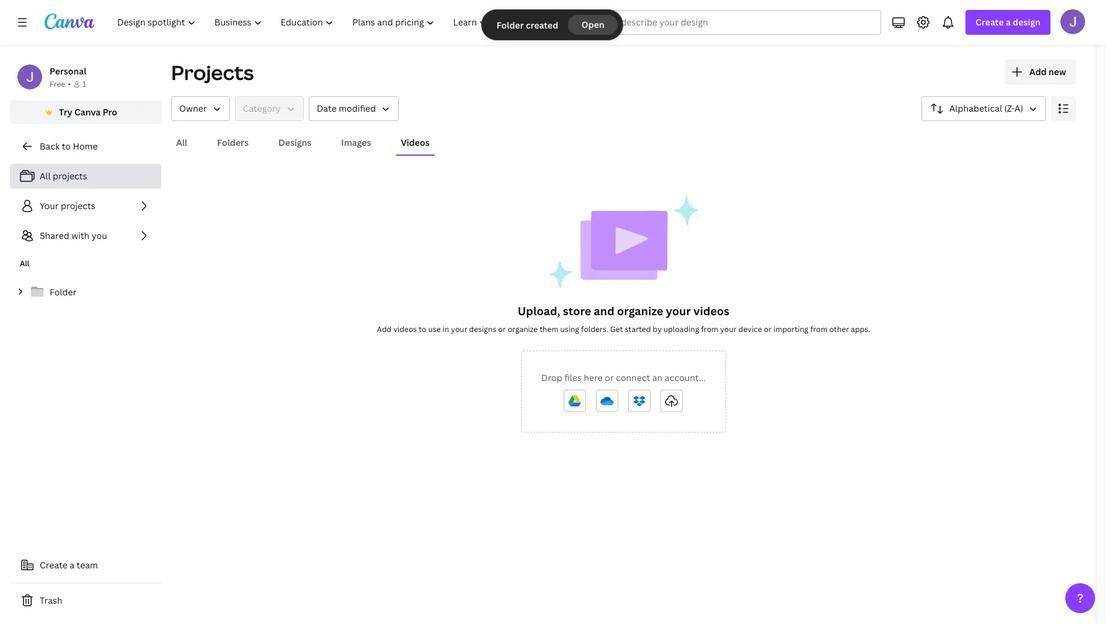 Task type: locate. For each thing, give the bounding box(es) containing it.
your right in
[[451, 324, 468, 334]]

or right designs
[[498, 324, 506, 334]]

(z-
[[1005, 102, 1015, 114]]

0 horizontal spatial add
[[377, 324, 392, 334]]

1 horizontal spatial to
[[419, 324, 427, 334]]

organize down the upload,
[[508, 324, 538, 334]]

1 vertical spatial projects
[[61, 200, 95, 212]]

status containing open
[[482, 10, 623, 40]]

all inside button
[[176, 137, 187, 148]]

personal
[[50, 65, 87, 77]]

create a design button
[[966, 10, 1051, 35]]

folder
[[497, 19, 524, 31], [50, 286, 76, 298]]

1 vertical spatial organize
[[508, 324, 538, 334]]

1 horizontal spatial videos
[[694, 303, 730, 318]]

2 vertical spatial all
[[20, 258, 29, 269]]

Owner button
[[171, 96, 230, 121]]

to
[[62, 140, 71, 152], [419, 324, 427, 334]]

your projects link
[[10, 194, 161, 218]]

free
[[50, 79, 65, 89]]

0 horizontal spatial from
[[701, 324, 719, 334]]

create left team
[[40, 559, 68, 571]]

create inside button
[[40, 559, 68, 571]]

an
[[653, 372, 663, 383]]

1 vertical spatial create
[[40, 559, 68, 571]]

try
[[59, 106, 72, 118]]

videos button
[[396, 131, 435, 155]]

a left design
[[1007, 16, 1011, 28]]

shared with you link
[[10, 223, 161, 248]]

1 horizontal spatial a
[[1007, 16, 1011, 28]]

back
[[40, 140, 60, 152]]

add inside upload, store and organize your videos add videos to use in your designs or organize them using folders. get started by uploading from your device or importing from other apps.
[[377, 324, 392, 334]]

videos
[[694, 303, 730, 318], [394, 324, 417, 334]]

0 horizontal spatial folder
[[50, 286, 76, 298]]

in
[[443, 324, 449, 334]]

or
[[498, 324, 506, 334], [764, 324, 772, 334], [605, 372, 614, 383]]

0 horizontal spatial create
[[40, 559, 68, 571]]

1 vertical spatial a
[[70, 559, 75, 571]]

account...
[[665, 372, 706, 383]]

organize up started
[[617, 303, 664, 318]]

to inside upload, store and organize your videos add videos to use in your designs or organize them using folders. get started by uploading from your device or importing from other apps.
[[419, 324, 427, 334]]

projects right your
[[61, 200, 95, 212]]

projects
[[53, 170, 87, 182], [61, 200, 95, 212]]

videos left "use"
[[394, 324, 417, 334]]

a for team
[[70, 559, 75, 571]]

videos up uploading at the bottom of page
[[694, 303, 730, 318]]

by
[[653, 324, 662, 334]]

1 horizontal spatial or
[[605, 372, 614, 383]]

list
[[10, 164, 161, 248]]

your
[[666, 303, 691, 318], [451, 324, 468, 334], [721, 324, 737, 334]]

1 horizontal spatial create
[[976, 16, 1004, 28]]

use
[[428, 324, 441, 334]]

0 horizontal spatial your
[[451, 324, 468, 334]]

2 horizontal spatial or
[[764, 324, 772, 334]]

create left design
[[976, 16, 1004, 28]]

0 horizontal spatial all
[[20, 258, 29, 269]]

1 horizontal spatial add
[[1030, 66, 1047, 78]]

your left device
[[721, 324, 737, 334]]

2 from from the left
[[811, 324, 828, 334]]

with
[[71, 230, 90, 241]]

your up uploading at the bottom of page
[[666, 303, 691, 318]]

all
[[176, 137, 187, 148], [40, 170, 51, 182], [20, 258, 29, 269]]

files
[[565, 372, 582, 383]]

team
[[77, 559, 98, 571]]

a
[[1007, 16, 1011, 28], [70, 559, 75, 571]]

back to home
[[40, 140, 98, 152]]

create for create a design
[[976, 16, 1004, 28]]

a left team
[[70, 559, 75, 571]]

new
[[1049, 66, 1067, 78]]

from left other at the bottom right
[[811, 324, 828, 334]]

0 horizontal spatial videos
[[394, 324, 417, 334]]

or right here on the bottom of page
[[605, 372, 614, 383]]

None search field
[[528, 10, 882, 35]]

add left 'new'
[[1030, 66, 1047, 78]]

folders
[[217, 137, 249, 148]]

0 vertical spatial a
[[1007, 16, 1011, 28]]

0 vertical spatial organize
[[617, 303, 664, 318]]

canva
[[74, 106, 101, 118]]

2 horizontal spatial all
[[176, 137, 187, 148]]

1 from from the left
[[701, 324, 719, 334]]

projects down back to home
[[53, 170, 87, 182]]

shared
[[40, 230, 69, 241]]

designs
[[279, 137, 312, 148]]

a inside 'dropdown button'
[[1007, 16, 1011, 28]]

try canva pro
[[59, 106, 117, 118]]

uploading
[[664, 324, 700, 334]]

device
[[739, 324, 763, 334]]

folders button
[[212, 131, 254, 155]]

1 vertical spatial to
[[419, 324, 427, 334]]

design
[[1013, 16, 1041, 28]]

connect
[[616, 372, 651, 383]]

projects for all projects
[[53, 170, 87, 182]]

folder left 'created'
[[497, 19, 524, 31]]

1 horizontal spatial organize
[[617, 303, 664, 318]]

create inside 'dropdown button'
[[976, 16, 1004, 28]]

drop files here or connect an account...
[[542, 372, 706, 383]]

free •
[[50, 79, 71, 89]]

started
[[625, 324, 651, 334]]

1 vertical spatial all
[[40, 170, 51, 182]]

organize
[[617, 303, 664, 318], [508, 324, 538, 334]]

add
[[1030, 66, 1047, 78], [377, 324, 392, 334]]

folder down shared
[[50, 286, 76, 298]]

from right uploading at the bottom of page
[[701, 324, 719, 334]]

0 vertical spatial create
[[976, 16, 1004, 28]]

a inside button
[[70, 559, 75, 571]]

0 vertical spatial add
[[1030, 66, 1047, 78]]

them
[[540, 324, 559, 334]]

upload,
[[518, 303, 561, 318]]

create
[[976, 16, 1004, 28], [40, 559, 68, 571]]

folder for folder
[[50, 286, 76, 298]]

1 horizontal spatial folder
[[497, 19, 524, 31]]

0 vertical spatial all
[[176, 137, 187, 148]]

to right back
[[62, 140, 71, 152]]

Sort by button
[[922, 96, 1047, 121]]

to left "use"
[[419, 324, 427, 334]]

create a team button
[[10, 553, 161, 578]]

created
[[526, 19, 559, 31]]

0 vertical spatial folder
[[497, 19, 524, 31]]

shared with you
[[40, 230, 107, 241]]

add left "use"
[[377, 324, 392, 334]]

your
[[40, 200, 59, 212]]

all for all projects
[[40, 170, 51, 182]]

1 vertical spatial add
[[377, 324, 392, 334]]

apps.
[[851, 324, 871, 334]]

0 horizontal spatial organize
[[508, 324, 538, 334]]

0 horizontal spatial a
[[70, 559, 75, 571]]

1 vertical spatial folder
[[50, 286, 76, 298]]

or right device
[[764, 324, 772, 334]]

Date modified button
[[309, 96, 399, 121]]

owner
[[179, 102, 207, 114]]

0 vertical spatial to
[[62, 140, 71, 152]]

alphabetical (z-a)
[[950, 102, 1024, 114]]

importing
[[774, 324, 809, 334]]

1 horizontal spatial from
[[811, 324, 828, 334]]

1 horizontal spatial all
[[40, 170, 51, 182]]

0 vertical spatial projects
[[53, 170, 87, 182]]

status
[[482, 10, 623, 40]]

from
[[701, 324, 719, 334], [811, 324, 828, 334]]

1 vertical spatial videos
[[394, 324, 417, 334]]

top level navigation element
[[109, 10, 499, 35]]

images
[[341, 137, 371, 148]]



Task type: describe. For each thing, give the bounding box(es) containing it.
and
[[594, 303, 615, 318]]

get
[[611, 324, 623, 334]]

category
[[243, 102, 281, 114]]

•
[[68, 79, 71, 89]]

date modified
[[317, 102, 376, 114]]

jacob simon image
[[1061, 9, 1086, 34]]

folder link
[[10, 279, 161, 305]]

pro
[[103, 106, 117, 118]]

add new
[[1030, 66, 1067, 78]]

add inside dropdown button
[[1030, 66, 1047, 78]]

0 horizontal spatial or
[[498, 324, 506, 334]]

add new button
[[1005, 60, 1077, 84]]

Category button
[[235, 96, 304, 121]]

create for create a team
[[40, 559, 68, 571]]

all for all button
[[176, 137, 187, 148]]

try canva pro button
[[10, 101, 161, 124]]

folders.
[[581, 324, 609, 334]]

images button
[[337, 131, 376, 155]]

trash link
[[10, 588, 161, 613]]

your projects
[[40, 200, 95, 212]]

projects for your projects
[[61, 200, 95, 212]]

projects
[[171, 59, 254, 86]]

list containing all projects
[[10, 164, 161, 248]]

upload, store and organize your videos add videos to use in your designs or organize them using folders. get started by uploading from your device or importing from other apps.
[[377, 303, 871, 334]]

designs
[[469, 324, 497, 334]]

home
[[73, 140, 98, 152]]

a for design
[[1007, 16, 1011, 28]]

alphabetical
[[950, 102, 1003, 114]]

drop
[[542, 372, 563, 383]]

using
[[561, 324, 580, 334]]

all button
[[171, 131, 192, 155]]

store
[[563, 303, 592, 318]]

all projects link
[[10, 164, 161, 189]]

date
[[317, 102, 337, 114]]

you
[[92, 230, 107, 241]]

0 horizontal spatial to
[[62, 140, 71, 152]]

folder for folder created
[[497, 19, 524, 31]]

1
[[82, 79, 86, 89]]

a)
[[1015, 102, 1024, 114]]

create a team
[[40, 559, 98, 571]]

all projects
[[40, 170, 87, 182]]

2 horizontal spatial your
[[721, 324, 737, 334]]

1 horizontal spatial your
[[666, 303, 691, 318]]

create a design
[[976, 16, 1041, 28]]

back to home link
[[10, 134, 161, 159]]

designs button
[[274, 131, 317, 155]]

Search search field
[[553, 11, 857, 34]]

open button
[[569, 15, 619, 35]]

videos
[[401, 137, 430, 148]]

0 vertical spatial videos
[[694, 303, 730, 318]]

folder created
[[497, 19, 559, 31]]

modified
[[339, 102, 376, 114]]

open
[[582, 19, 605, 30]]

other
[[830, 324, 850, 334]]

here
[[584, 372, 603, 383]]

trash
[[40, 594, 62, 606]]



Task type: vqa. For each thing, say whether or not it's contained in the screenshot.
'Early'
no



